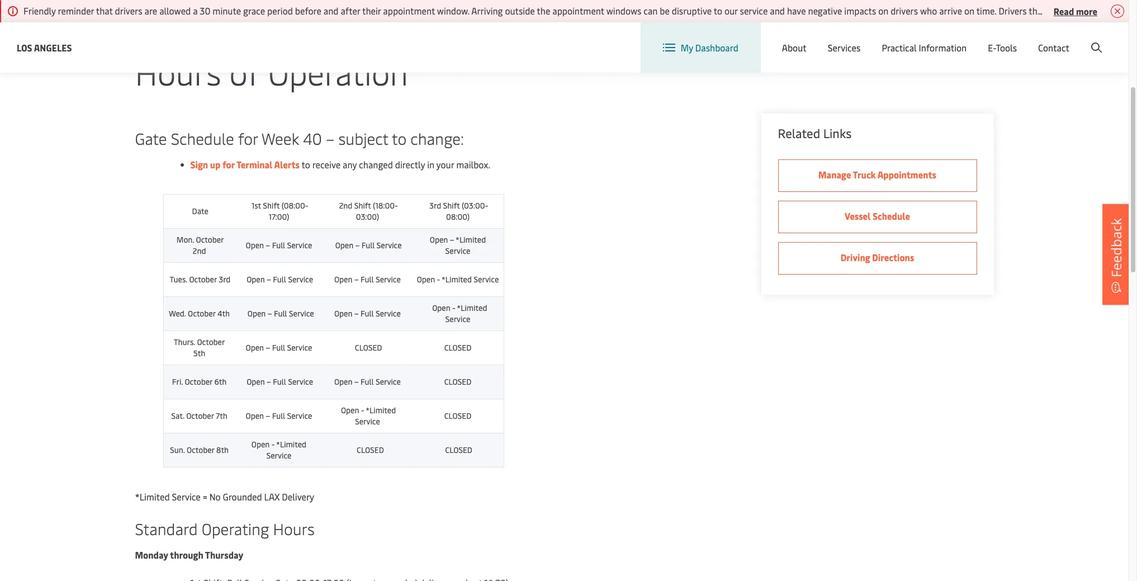 Task type: vqa. For each thing, say whether or not it's contained in the screenshot.


Task type: locate. For each thing, give the bounding box(es) containing it.
alerts
[[274, 158, 300, 171]]

operation
[[220, 15, 254, 25], [268, 50, 409, 94]]

october up the 5th
[[197, 337, 225, 347]]

0 horizontal spatial angeles
[[34, 41, 72, 53]]

menu
[[942, 33, 965, 45]]

switch location
[[815, 32, 878, 45]]

global menu
[[914, 33, 965, 45]]

service inside the open – *limited service
[[446, 246, 471, 256]]

1 vertical spatial los
[[17, 41, 32, 53]]

3rd left (03:00-
[[430, 200, 442, 211]]

40
[[303, 128, 322, 149]]

sun.
[[170, 445, 185, 455]]

october inside the thurs. october 5th
[[197, 337, 225, 347]]

angeles down friendly at the top
[[34, 41, 72, 53]]

0 horizontal spatial outside
[[505, 4, 535, 17]]

negative
[[809, 4, 843, 17]]

drivers left are
[[115, 4, 142, 17]]

1 vertical spatial los angeles link
[[17, 41, 72, 55]]

my dashboard button
[[663, 22, 739, 73]]

0 horizontal spatial drivers
[[115, 4, 142, 17]]

1 horizontal spatial outside
[[1074, 4, 1104, 17]]

0 horizontal spatial appointment
[[383, 4, 435, 17]]

related links
[[779, 125, 852, 142]]

2nd shift (18:00- 03:00)
[[337, 200, 398, 222]]

that right drivers
[[1030, 4, 1046, 17]]

on left time.
[[965, 4, 975, 17]]

delivery
[[282, 491, 315, 503]]

appointment
[[383, 4, 435, 17], [553, 4, 605, 17]]

drivers
[[115, 4, 142, 17], [891, 4, 919, 17]]

october for 6th
[[185, 377, 213, 387]]

3rd shift (03:00- 08:00)
[[428, 200, 489, 222]]

1 horizontal spatial los angeles link
[[135, 15, 177, 25]]

3 shift from the left
[[443, 200, 460, 211]]

to up "directly"
[[392, 128, 407, 149]]

*limited inside the open – *limited service
[[456, 234, 486, 245]]

receive
[[313, 158, 341, 171]]

– inside the open – *limited service
[[450, 234, 455, 245]]

0 vertical spatial 3rd
[[430, 200, 442, 211]]

0 vertical spatial of
[[210, 15, 218, 25]]

0 horizontal spatial arrive
[[940, 4, 963, 17]]

2 on from the left
[[965, 4, 975, 17]]

0 horizontal spatial los
[[17, 41, 32, 53]]

feedback
[[1108, 218, 1126, 277]]

your
[[437, 158, 454, 171]]

los angeles
[[17, 41, 72, 53]]

1 vertical spatial 3rd
[[219, 274, 231, 285]]

open – full service
[[246, 240, 312, 251], [335, 240, 402, 251], [247, 274, 313, 285], [335, 274, 401, 285], [244, 308, 314, 319], [335, 308, 401, 319], [246, 342, 312, 353], [245, 377, 313, 387], [335, 377, 401, 387], [246, 411, 312, 421]]

0 horizontal spatial shift
[[263, 200, 280, 211]]

shift inside 2nd shift (18:00- 03:00)
[[355, 200, 371, 211]]

1 horizontal spatial on
[[965, 4, 975, 17]]

1 horizontal spatial for
[[238, 128, 258, 149]]

1 horizontal spatial 3rd
[[430, 200, 442, 211]]

october right tues.
[[189, 274, 217, 285]]

arrive left more
[[1049, 4, 1071, 17]]

drivers left who
[[891, 4, 919, 17]]

of
[[210, 15, 218, 25], [230, 50, 260, 94]]

0 vertical spatial los
[[135, 15, 147, 25]]

feedback button
[[1103, 204, 1131, 305]]

0 horizontal spatial operation
[[220, 15, 254, 25]]

3rd up 4th
[[219, 274, 231, 285]]

3rd inside 3rd shift (03:00- 08:00)
[[430, 200, 442, 211]]

0 vertical spatial 2nd
[[339, 200, 353, 211]]

october left 4th
[[188, 308, 216, 319]]

shift inside 3rd shift (03:00- 08:00)
[[443, 200, 460, 211]]

have
[[788, 4, 807, 17]]

mon.
[[177, 234, 194, 245]]

0 vertical spatial operation
[[220, 15, 254, 25]]

october left 8th
[[187, 445, 215, 455]]

for right up
[[223, 158, 235, 171]]

2nd
[[339, 200, 353, 211], [193, 246, 206, 256]]

1 horizontal spatial and
[[771, 4, 786, 17]]

change:
[[411, 128, 464, 149]]

no
[[210, 491, 221, 503]]

open
[[430, 234, 448, 245], [246, 240, 264, 251], [335, 240, 354, 251], [247, 274, 265, 285], [335, 274, 353, 285], [417, 274, 435, 285], [433, 303, 451, 313], [248, 308, 266, 319], [335, 308, 353, 319], [246, 342, 264, 353], [247, 377, 265, 387], [335, 377, 353, 387], [341, 405, 359, 416], [246, 411, 264, 421], [252, 439, 270, 450]]

los for los angeles > hours of operation
[[135, 15, 147, 25]]

to
[[714, 4, 723, 17], [392, 128, 407, 149], [302, 158, 310, 171]]

1 horizontal spatial operation
[[268, 50, 409, 94]]

2 horizontal spatial shift
[[443, 200, 460, 211]]

friendly
[[23, 4, 56, 17]]

2 outside from the left
[[1074, 4, 1104, 17]]

2nd left (18:00-
[[339, 200, 353, 211]]

shift for 17:00)
[[263, 200, 280, 211]]

about button
[[783, 22, 807, 73]]

1 horizontal spatial arrive
[[1049, 4, 1071, 17]]

0 horizontal spatial 2nd
[[193, 246, 206, 256]]

angeles
[[149, 15, 177, 25], [34, 41, 72, 53]]

shift inside 1st shift (08:00- 17:00)
[[263, 200, 280, 211]]

practical
[[883, 41, 917, 54]]

disruptive
[[672, 4, 712, 17]]

to right alerts
[[302, 158, 310, 171]]

0 horizontal spatial on
[[879, 4, 889, 17]]

arrive
[[940, 4, 963, 17], [1049, 4, 1071, 17]]

standard operating hours
[[135, 518, 315, 539]]

wed.
[[169, 308, 186, 319]]

1 horizontal spatial of
[[230, 50, 260, 94]]

who
[[921, 4, 938, 17]]

login / create account
[[1018, 33, 1108, 45]]

los
[[135, 15, 147, 25], [17, 41, 32, 53]]

my dashboard
[[681, 41, 739, 54]]

october for 4th
[[188, 308, 216, 319]]

1 shift from the left
[[263, 200, 280, 211]]

e-tools button
[[989, 22, 1018, 73]]

a
[[193, 4, 198, 17]]

1 horizontal spatial their
[[1106, 4, 1124, 17]]

appointment left window.
[[383, 4, 435, 17]]

close alert image
[[1112, 4, 1125, 18]]

1 drivers from the left
[[115, 4, 142, 17]]

reminder
[[58, 4, 94, 17]]

0 horizontal spatial their
[[363, 4, 381, 17]]

appointment right the
[[553, 4, 605, 17]]

0 horizontal spatial and
[[324, 4, 339, 17]]

0 vertical spatial angeles
[[149, 15, 177, 25]]

1 vertical spatial 2nd
[[193, 246, 206, 256]]

los angeles link left >
[[135, 15, 177, 25]]

information
[[920, 41, 967, 54]]

2 shift from the left
[[355, 200, 371, 211]]

2 horizontal spatial to
[[714, 4, 723, 17]]

closed
[[355, 342, 382, 353], [445, 342, 472, 353], [445, 377, 472, 387], [445, 411, 472, 421], [353, 445, 384, 455], [446, 445, 473, 455]]

to left our
[[714, 4, 723, 17]]

october for 7th
[[186, 411, 214, 421]]

2 vertical spatial hours
[[273, 518, 315, 539]]

mailbox.
[[457, 158, 490, 171]]

hours right >
[[188, 15, 209, 25]]

2nd down mon.
[[193, 246, 206, 256]]

1 horizontal spatial 2nd
[[339, 200, 353, 211]]

and left after
[[324, 4, 339, 17]]

los down friendly at the top
[[17, 41, 32, 53]]

1 vertical spatial hours
[[135, 50, 221, 94]]

window.
[[437, 4, 470, 17]]

up
[[210, 158, 221, 171]]

that
[[96, 4, 113, 17], [1030, 4, 1046, 17]]

week
[[262, 128, 299, 149]]

monday through thursday
[[135, 549, 243, 561]]

their left 'app' at right top
[[1106, 4, 1124, 17]]

shift up 17:00)
[[263, 200, 280, 211]]

angeles for los angeles > hours of operation
[[149, 15, 177, 25]]

thurs. october 5th
[[174, 337, 225, 359]]

tools
[[997, 41, 1018, 54]]

angeles for los angeles
[[34, 41, 72, 53]]

shift for 08:00)
[[443, 200, 460, 211]]

switch location button
[[797, 32, 878, 45]]

october inside mon. october 2nd
[[196, 234, 224, 245]]

drivers
[[999, 4, 1028, 17]]

can
[[644, 4, 658, 17]]

switch
[[815, 32, 841, 45]]

0 horizontal spatial that
[[96, 4, 113, 17]]

october for 5th
[[197, 337, 225, 347]]

1 vertical spatial angeles
[[34, 41, 72, 53]]

0 horizontal spatial to
[[302, 158, 310, 171]]

for
[[238, 128, 258, 149], [223, 158, 235, 171]]

–
[[326, 128, 335, 149], [450, 234, 455, 245], [266, 240, 270, 251], [356, 240, 360, 251], [267, 274, 271, 285], [355, 274, 359, 285], [268, 308, 272, 319], [355, 308, 359, 319], [266, 342, 270, 353], [267, 377, 271, 387], [355, 377, 359, 387], [266, 411, 270, 421]]

outside left the
[[505, 4, 535, 17]]

0 horizontal spatial for
[[223, 158, 235, 171]]

full
[[272, 240, 285, 251], [362, 240, 375, 251], [273, 274, 286, 285], [361, 274, 374, 285], [274, 308, 287, 319], [361, 308, 374, 319], [272, 342, 285, 353], [273, 377, 286, 387], [361, 377, 374, 387], [272, 411, 285, 421]]

fri. october 6th
[[172, 377, 227, 387]]

time.
[[977, 4, 997, 17]]

1 vertical spatial to
[[392, 128, 407, 149]]

shift up 08:00)
[[443, 200, 460, 211]]

1 horizontal spatial appointment
[[553, 4, 605, 17]]

0 vertical spatial for
[[238, 128, 258, 149]]

wed. october 4th
[[169, 308, 230, 319]]

arrive right who
[[940, 4, 963, 17]]

1 vertical spatial for
[[223, 158, 235, 171]]

hours
[[188, 15, 209, 25], [135, 50, 221, 94], [273, 518, 315, 539]]

hours down delivery
[[273, 518, 315, 539]]

1 vertical spatial operation
[[268, 50, 409, 94]]

service
[[741, 4, 768, 17]]

1 horizontal spatial los
[[135, 15, 147, 25]]

practical information button
[[883, 22, 967, 73]]

1 horizontal spatial that
[[1030, 4, 1046, 17]]

windows
[[607, 4, 642, 17]]

los angeles link down friendly at the top
[[17, 41, 72, 55]]

sign up for terminal alerts link
[[191, 158, 300, 171]]

for for week
[[238, 128, 258, 149]]

gate schedule for week 40 – subject to change:
[[135, 128, 464, 149]]

related
[[779, 125, 821, 142]]

october right mon.
[[196, 234, 224, 245]]

october left 7th
[[186, 411, 214, 421]]

2nd inside 2nd shift (18:00- 03:00)
[[339, 200, 353, 211]]

allowed
[[160, 4, 191, 17]]

october
[[196, 234, 224, 245], [189, 274, 217, 285], [188, 308, 216, 319], [197, 337, 225, 347], [185, 377, 213, 387], [186, 411, 214, 421], [187, 445, 215, 455]]

before
[[295, 4, 322, 17]]

on right "impacts"
[[879, 4, 889, 17]]

1 horizontal spatial to
[[392, 128, 407, 149]]

october for 3rd
[[189, 274, 217, 285]]

shift up 03:00)
[[355, 200, 371, 211]]

login / create account link
[[997, 22, 1108, 55]]

los left the allowed
[[135, 15, 147, 25]]

2 that from the left
[[1030, 4, 1046, 17]]

sat.
[[171, 411, 184, 421]]

october right fri.
[[185, 377, 213, 387]]

1 horizontal spatial drivers
[[891, 4, 919, 17]]

mon. october 2nd
[[175, 234, 224, 256]]

angeles left >
[[149, 15, 177, 25]]

that right reminder
[[96, 4, 113, 17]]

1 horizontal spatial shift
[[355, 200, 371, 211]]

2 drivers from the left
[[891, 4, 919, 17]]

for up "sign up for terminal alerts" link
[[238, 128, 258, 149]]

hours down >
[[135, 50, 221, 94]]

open inside the open – *limited service
[[430, 234, 448, 245]]

friendly reminder that drivers are allowed a 30 minute grace period before and after their appointment window. arriving outside the appointment windows can be disruptive to our service and have negative impacts on drivers who arrive on time. drivers that arrive outside their app
[[23, 4, 1138, 17]]

closed for sat. october 7th
[[445, 411, 472, 421]]

1 horizontal spatial angeles
[[149, 15, 177, 25]]

october for 2nd
[[196, 234, 224, 245]]

october for 8th
[[187, 445, 215, 455]]

0 vertical spatial to
[[714, 4, 723, 17]]

outside up account
[[1074, 4, 1104, 17]]

2 arrive from the left
[[1049, 4, 1071, 17]]

and left have
[[771, 4, 786, 17]]

their right after
[[363, 4, 381, 17]]



Task type: describe. For each thing, give the bounding box(es) containing it.
e-tools
[[989, 41, 1018, 54]]

my
[[681, 41, 694, 54]]

manage truck appointments
[[819, 168, 937, 181]]

period
[[267, 4, 293, 17]]

7th
[[216, 411, 228, 421]]

in
[[428, 158, 435, 171]]

0 horizontal spatial of
[[210, 15, 218, 25]]

read more button
[[1054, 4, 1098, 18]]

1st
[[252, 200, 261, 211]]

contact
[[1039, 41, 1070, 54]]

1 and from the left
[[324, 4, 339, 17]]

30
[[200, 4, 211, 17]]

more
[[1077, 5, 1098, 17]]

*limited service = no grounded lax delivery
[[135, 491, 315, 503]]

8th
[[216, 445, 229, 455]]

2 their from the left
[[1106, 4, 1124, 17]]

lax
[[264, 491, 280, 503]]

operating
[[202, 518, 269, 539]]

the
[[537, 4, 551, 17]]

2 appointment from the left
[[553, 4, 605, 17]]

sun. october 8th
[[170, 445, 229, 455]]

(08:00-
[[282, 200, 309, 211]]

monday
[[135, 549, 168, 561]]

open – *limited service
[[430, 234, 486, 256]]

6th
[[215, 377, 227, 387]]

0 vertical spatial hours
[[188, 15, 209, 25]]

(03:00-
[[462, 200, 489, 211]]

minute
[[213, 4, 241, 17]]

services
[[828, 41, 861, 54]]

terminal
[[237, 158, 273, 171]]

links
[[824, 125, 852, 142]]

hours of operation
[[135, 50, 409, 94]]

our
[[725, 4, 738, 17]]

for for terminal
[[223, 158, 235, 171]]

0 horizontal spatial 3rd
[[219, 274, 231, 285]]

2 and from the left
[[771, 4, 786, 17]]

sign up for terminal alerts to receive any changed directly in your mailbox.
[[191, 158, 493, 171]]

changed
[[359, 158, 393, 171]]

login
[[1018, 33, 1040, 45]]

subject
[[339, 128, 389, 149]]

1 their from the left
[[363, 4, 381, 17]]

1 appointment from the left
[[383, 4, 435, 17]]

services button
[[828, 22, 861, 73]]

thursday
[[205, 549, 243, 561]]

closed for fri. october 6th
[[445, 377, 472, 387]]

are
[[145, 4, 157, 17]]

thurs.
[[174, 337, 195, 347]]

truck
[[854, 168, 876, 181]]

any
[[343, 158, 357, 171]]

2 vertical spatial to
[[302, 158, 310, 171]]

1 that from the left
[[96, 4, 113, 17]]

=
[[203, 491, 207, 503]]

0 vertical spatial los angeles link
[[135, 15, 177, 25]]

practical information
[[883, 41, 967, 54]]

2nd inside mon. october 2nd
[[193, 246, 206, 256]]

closed for thurs. october 5th
[[445, 342, 472, 353]]

1st shift (08:00- 17:00)
[[250, 200, 309, 222]]

/
[[1042, 33, 1045, 45]]

global menu button
[[889, 22, 976, 56]]

manage truck appointments link
[[779, 159, 978, 192]]

1 on from the left
[[879, 4, 889, 17]]

5th
[[193, 348, 206, 359]]

manage
[[819, 168, 852, 181]]

hours of operation image
[[0, 0, 1130, 10]]

dashboard
[[696, 41, 739, 54]]

create
[[1048, 33, 1073, 45]]

17:00)
[[269, 211, 290, 222]]

account
[[1075, 33, 1108, 45]]

grounded
[[223, 491, 262, 503]]

schedule
[[171, 128, 234, 149]]

08:00)
[[446, 211, 470, 222]]

0 horizontal spatial los angeles link
[[17, 41, 72, 55]]

1 vertical spatial of
[[230, 50, 260, 94]]

standard
[[135, 518, 198, 539]]

1 outside from the left
[[505, 4, 535, 17]]

sign
[[191, 158, 208, 171]]

(18:00-
[[373, 200, 398, 211]]

date
[[190, 206, 209, 217]]

shift for 03:00)
[[355, 200, 371, 211]]

directly
[[395, 158, 425, 171]]

contact button
[[1039, 22, 1070, 73]]

impacts
[[845, 4, 877, 17]]

grace
[[243, 4, 265, 17]]

global
[[914, 33, 940, 45]]

appointments
[[878, 168, 937, 181]]

be
[[660, 4, 670, 17]]

los for los angeles
[[17, 41, 32, 53]]

los angeles > hours of operation
[[135, 15, 254, 25]]

1 arrive from the left
[[940, 4, 963, 17]]

through
[[170, 549, 204, 561]]

read more
[[1054, 5, 1098, 17]]

arriving
[[472, 4, 503, 17]]

closed for sun. october 8th
[[446, 445, 473, 455]]

>
[[181, 15, 185, 25]]



